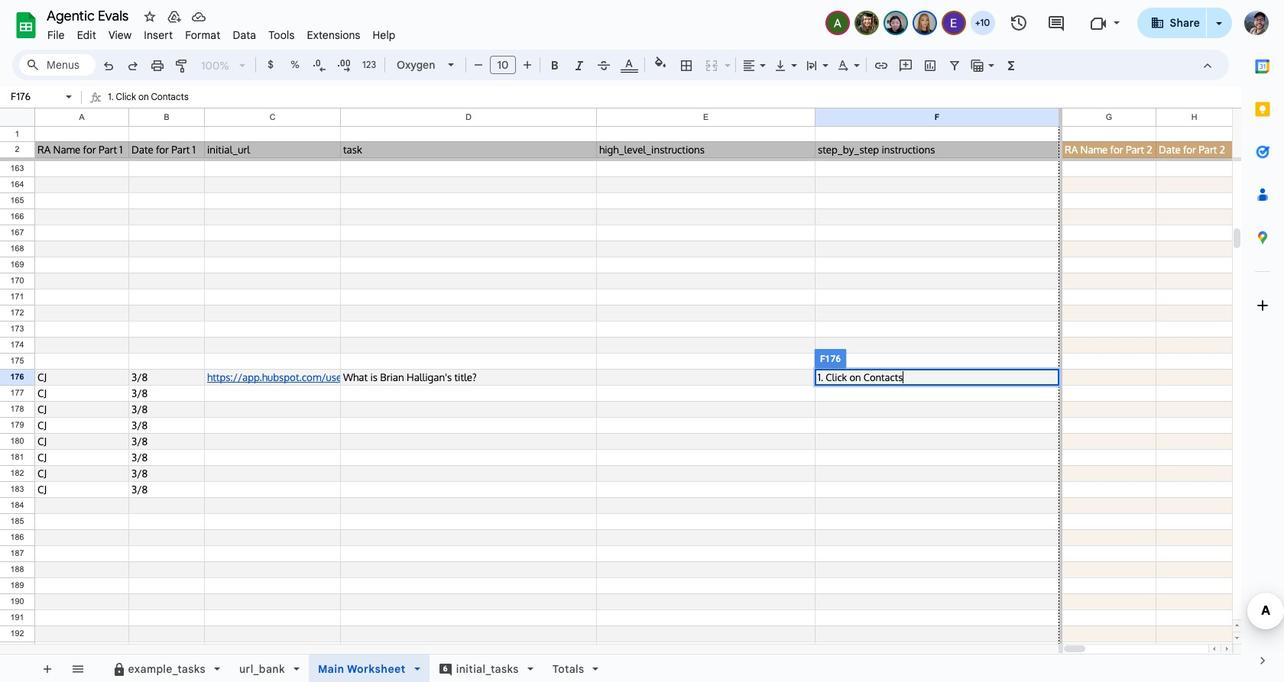 Task type: vqa. For each thing, say whether or not it's contained in the screenshot.
"tab list" within the menu bar banner
yes



Task type: describe. For each thing, give the bounding box(es) containing it.
main worksheet button
[[309, 655, 429, 683]]

+10
[[975, 17, 990, 28]]

f176
[[820, 354, 841, 365]]

view
[[108, 28, 132, 42]]

format
[[185, 28, 220, 42]]

Zoom field
[[195, 54, 252, 77]]

data menu item
[[227, 26, 262, 44]]

example_tasks button
[[102, 655, 230, 683]]

worksheet
[[347, 663, 406, 676]]

tools
[[268, 28, 295, 42]]

1. Click on Contacts﻿ text field
[[108, 88, 1241, 108]]

on for contacts﻿
[[138, 91, 149, 102]]

share button
[[1137, 8, 1207, 38]]

insert
[[144, 28, 173, 42]]

data
[[233, 28, 256, 42]]

toolbar containing example_tasks
[[97, 655, 622, 683]]

initial_tasks
[[456, 663, 519, 676]]

file menu item
[[41, 26, 71, 44]]

katherine seehafer image
[[914, 12, 935, 34]]

select merge type image
[[721, 55, 731, 60]]

main
[[318, 663, 344, 676]]

file
[[47, 28, 65, 42]]

url_bank button
[[229, 655, 309, 683]]

share
[[1170, 16, 1200, 30]]

123
[[362, 59, 376, 70]]

name box (⌘ + j) element
[[5, 88, 76, 106]]

application containing share
[[0, 0, 1284, 683]]

Font size field
[[490, 56, 522, 75]]

format menu item
[[179, 26, 227, 44]]

contacts
[[864, 371, 903, 384]]

Menus field
[[19, 54, 96, 76]]

extensions menu item
[[301, 26, 367, 44]]

1. for 1. click on contacts
[[818, 371, 823, 384]]

font list. oxygen selected. option
[[397, 54, 439, 76]]

$ button
[[259, 54, 282, 76]]

help menu item
[[367, 26, 402, 44]]

Rename text field
[[41, 6, 138, 24]]

on for contacts
[[849, 371, 861, 384]]

contacts﻿
[[151, 91, 189, 102]]

123 button
[[357, 54, 381, 76]]

menu bar inside menu bar banner
[[41, 20, 402, 45]]

michele murakami image
[[885, 12, 906, 34]]

oxygen
[[397, 58, 435, 72]]

main worksheet
[[318, 663, 406, 676]]

% button
[[284, 54, 306, 76]]



Task type: locate. For each thing, give the bounding box(es) containing it.
application
[[0, 0, 1284, 683]]

all sheets image
[[65, 657, 89, 681]]

%
[[291, 58, 299, 71]]

1 toolbar from the left
[[31, 655, 96, 683]]

tab list
[[1241, 45, 1284, 640]]

view menu item
[[102, 26, 138, 44]]

click
[[116, 91, 136, 102], [826, 371, 847, 384]]

text color image
[[620, 54, 638, 73]]

Font size text field
[[491, 56, 515, 74]]

2 toolbar from the left
[[97, 655, 622, 683]]

click for 1. click on contacts
[[826, 371, 847, 384]]

none text field inside name box (⌘ + j) element
[[6, 89, 63, 104]]

None text field
[[6, 89, 63, 104]]

angela cha image
[[827, 12, 848, 34]]

menu bar banner
[[0, 0, 1284, 683]]

$
[[267, 58, 274, 71]]

1 vertical spatial 1.
[[818, 371, 823, 384]]

eesa khan image
[[943, 12, 964, 34]]

2 horizontal spatial toolbar
[[625, 655, 628, 683]]

0 horizontal spatial click
[[116, 91, 136, 102]]

quick sharing actions image
[[1216, 22, 1222, 46]]

on left contacts
[[849, 371, 861, 384]]

+10 button
[[969, 9, 996, 37]]

1 horizontal spatial on
[[849, 371, 861, 384]]

Zoom text field
[[197, 55, 234, 76]]

1. inside text field
[[108, 91, 114, 102]]

url_bank
[[239, 663, 285, 676]]

0 vertical spatial click
[[116, 91, 136, 102]]

on left contacts﻿
[[138, 91, 149, 102]]

1 horizontal spatial 1.
[[818, 371, 823, 384]]

0 vertical spatial 1.
[[108, 91, 114, 102]]

on inside 1. click on contacts﻿ text field
[[138, 91, 149, 102]]

totals
[[552, 663, 584, 676]]

menu bar
[[41, 20, 402, 45]]

1 vertical spatial on
[[849, 371, 861, 384]]

edit
[[77, 28, 96, 42]]

edit menu item
[[71, 26, 102, 44]]

1. click on contacts
[[818, 371, 903, 384]]

extensions
[[307, 28, 360, 42]]

6
[[443, 664, 448, 674]]

3 toolbar from the left
[[625, 655, 628, 683]]

click for 1. click on contacts﻿
[[116, 91, 136, 102]]

on
[[138, 91, 149, 102], [849, 371, 861, 384]]

F176 field
[[818, 371, 1056, 384]]

functions image
[[1002, 54, 1020, 76]]

1.
[[108, 91, 114, 102], [818, 371, 823, 384]]

Star checkbox
[[110, 0, 174, 56]]

help
[[373, 28, 396, 42]]

0 horizontal spatial on
[[138, 91, 149, 102]]

1. down f176
[[818, 371, 823, 384]]

tools menu item
[[262, 26, 301, 44]]

borders image
[[678, 54, 695, 76]]

totals button
[[542, 655, 609, 683]]

giulia masi image
[[856, 12, 877, 34]]

click down f176
[[826, 371, 847, 384]]

1 horizontal spatial click
[[826, 371, 847, 384]]

insert menu item
[[138, 26, 179, 44]]

click inside text field
[[116, 91, 136, 102]]

1. for 1. click on contacts﻿
[[108, 91, 114, 102]]

0 horizontal spatial toolbar
[[31, 655, 96, 683]]

menu bar containing file
[[41, 20, 402, 45]]

example_tasks
[[128, 663, 206, 676]]

fill color image
[[652, 54, 669, 73]]

1. left contacts﻿
[[108, 91, 114, 102]]

1 horizontal spatial toolbar
[[97, 655, 622, 683]]

toolbar
[[31, 655, 96, 683], [97, 655, 622, 683], [625, 655, 628, 683]]

0 vertical spatial on
[[138, 91, 149, 102]]

click left contacts﻿
[[116, 91, 136, 102]]

1. click on contacts﻿
[[108, 91, 189, 102]]

tab list inside menu bar banner
[[1241, 45, 1284, 640]]

main toolbar
[[95, 54, 1024, 79]]

1 vertical spatial click
[[826, 371, 847, 384]]

0 horizontal spatial 1.
[[108, 91, 114, 102]]



